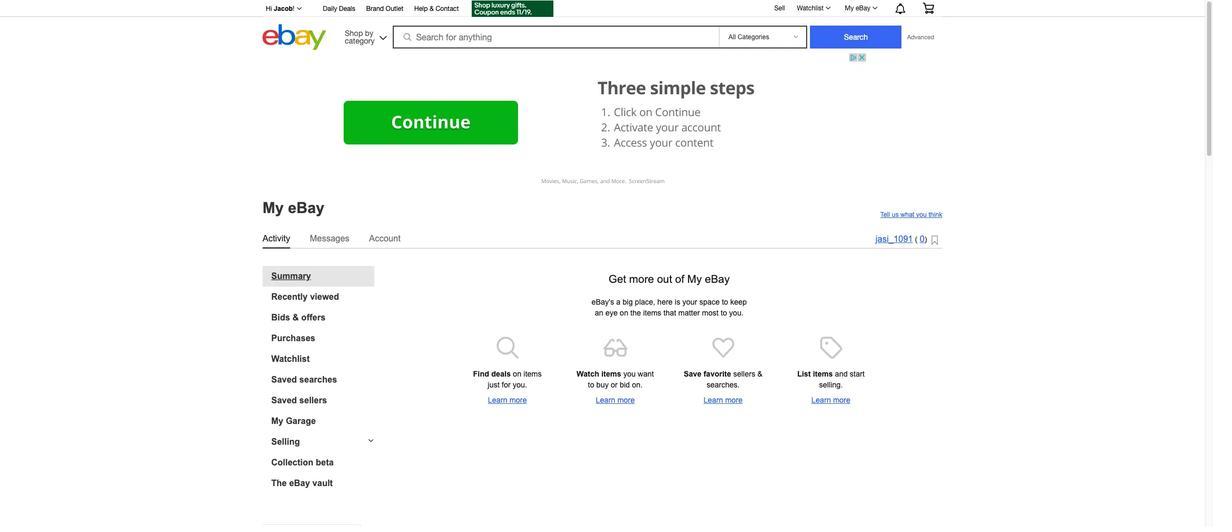 Task type: locate. For each thing, give the bounding box(es) containing it.
or
[[611, 380, 618, 389]]

on items just for you.
[[488, 369, 542, 389]]

advanced link
[[902, 26, 940, 48]]

to
[[722, 297, 729, 306], [721, 308, 728, 317], [588, 380, 595, 389]]

outlet
[[386, 5, 404, 13]]

my ebay
[[846, 4, 871, 12], [263, 199, 325, 216]]

&
[[430, 5, 434, 13], [293, 313, 299, 322], [758, 369, 763, 378]]

1 horizontal spatial you
[[917, 211, 927, 218]]

learn more down the 'selling.'
[[812, 395, 851, 404]]

think
[[929, 211, 943, 218]]

you. right for
[[513, 380, 527, 389]]

2 vertical spatial &
[[758, 369, 763, 378]]

0 horizontal spatial you
[[624, 369, 636, 378]]

0 vertical spatial watchlist
[[797, 4, 824, 12]]

more down the 'selling.'
[[834, 395, 851, 404]]

watchlist inside my ebay main content
[[271, 354, 310, 363]]

0 horizontal spatial my ebay
[[263, 199, 325, 216]]

more down searches.
[[726, 395, 743, 404]]

account
[[369, 234, 401, 243]]

1 vertical spatial &
[[293, 313, 299, 322]]

learn down just
[[488, 395, 508, 404]]

1 horizontal spatial you.
[[730, 308, 744, 317]]

items
[[644, 308, 662, 317], [524, 369, 542, 378], [602, 369, 622, 378], [814, 369, 833, 378]]

0 horizontal spatial &
[[293, 313, 299, 322]]

learn more down searches.
[[704, 395, 743, 404]]

4 learn more link from the left
[[791, 394, 872, 405]]

searches.
[[707, 380, 740, 389]]

you inside you want to buy or bid on.
[[624, 369, 636, 378]]

recently viewed link
[[271, 292, 374, 302]]

watchlist right sell
[[797, 4, 824, 12]]

the ebay vault link
[[271, 478, 374, 488]]

learn more for just
[[488, 395, 527, 404]]

learn more for searches.
[[704, 395, 743, 404]]

saved sellers link
[[271, 395, 374, 405]]

0 horizontal spatial watchlist
[[271, 354, 310, 363]]

1 learn from the left
[[488, 395, 508, 404]]

my ebay main content
[[4, 53, 1201, 527]]

items inside on items just for you.
[[524, 369, 542, 378]]

& for sellers
[[758, 369, 763, 378]]

1 horizontal spatial my ebay
[[846, 4, 871, 12]]

learn down buy
[[596, 395, 616, 404]]

shop by category button
[[340, 24, 389, 48]]

items up or
[[602, 369, 622, 378]]

shop by category banner
[[260, 0, 943, 53]]

0 vertical spatial sellers
[[734, 369, 756, 378]]

learn more down for
[[488, 395, 527, 404]]

learn for selling.
[[812, 395, 832, 404]]

on
[[620, 308, 629, 317], [513, 369, 522, 378]]

summary
[[271, 271, 311, 280]]

your
[[683, 297, 698, 306]]

out
[[658, 273, 673, 285]]

items inside ebay's a big place, here is your space to keep an eye on the items that matter most to you.
[[644, 308, 662, 317]]

items right deals
[[524, 369, 542, 378]]

selling button
[[263, 437, 374, 447]]

you. down keep
[[730, 308, 744, 317]]

account link
[[369, 231, 401, 246]]

1 learn more link from the left
[[467, 394, 549, 405]]

eye
[[606, 308, 618, 317]]

saved for saved searches
[[271, 375, 297, 384]]

4 learn more from the left
[[812, 395, 851, 404]]

2 learn from the left
[[596, 395, 616, 404]]

0 horizontal spatial you.
[[513, 380, 527, 389]]

on right deals
[[513, 369, 522, 378]]

& right bids
[[293, 313, 299, 322]]

more down for
[[510, 395, 527, 404]]

1 vertical spatial saved
[[271, 395, 297, 405]]

my garage
[[271, 416, 316, 425]]

1 vertical spatial on
[[513, 369, 522, 378]]

you. inside on items just for you.
[[513, 380, 527, 389]]

help & contact link
[[415, 3, 459, 15]]

3 learn more from the left
[[704, 395, 743, 404]]

learn down the 'selling.'
[[812, 395, 832, 404]]

!
[[293, 5, 295, 13]]

tell
[[881, 211, 891, 218]]

daily
[[323, 5, 337, 13]]

watchlist down purchases
[[271, 354, 310, 363]]

2 learn more link from the left
[[575, 394, 657, 405]]

1 learn more from the left
[[488, 395, 527, 404]]

daily deals link
[[323, 3, 356, 15]]

shop
[[345, 29, 363, 37]]

ebay's
[[592, 297, 615, 306]]

items for list items
[[814, 369, 833, 378]]

1 vertical spatial sellers
[[300, 395, 327, 405]]

help & contact
[[415, 5, 459, 13]]

messages
[[310, 234, 350, 243]]

2 horizontal spatial &
[[758, 369, 763, 378]]

more down bid
[[618, 395, 635, 404]]

4 learn from the left
[[812, 395, 832, 404]]

you. inside ebay's a big place, here is your space to keep an eye on the items that matter most to you.
[[730, 308, 744, 317]]

0 horizontal spatial watchlist link
[[271, 354, 374, 364]]

learn down searches.
[[704, 395, 724, 404]]

you want to buy or bid on.
[[588, 369, 654, 389]]

(
[[916, 235, 918, 244]]

to left keep
[[722, 297, 729, 306]]

get more out of my ebay
[[609, 273, 730, 285]]

learn more link down or
[[575, 394, 657, 405]]

on inside ebay's a big place, here is your space to keep an eye on the items that matter most to you.
[[620, 308, 629, 317]]

help
[[415, 5, 428, 13]]

saved searches link
[[271, 375, 374, 385]]

offers
[[302, 313, 326, 322]]

watchlist link right sell
[[791, 2, 836, 15]]

more
[[630, 273, 654, 285], [510, 395, 527, 404], [618, 395, 635, 404], [726, 395, 743, 404], [834, 395, 851, 404]]

on inside on items just for you.
[[513, 369, 522, 378]]

& inside help & contact link
[[430, 5, 434, 13]]

1 vertical spatial you.
[[513, 380, 527, 389]]

sellers up searches.
[[734, 369, 756, 378]]

learn more link down the 'selling.'
[[791, 394, 872, 405]]

activity link
[[263, 231, 290, 246]]

1 horizontal spatial watchlist
[[797, 4, 824, 12]]

you right what
[[917, 211, 927, 218]]

on.
[[632, 380, 643, 389]]

0 vertical spatial you.
[[730, 308, 744, 317]]

my ebay inside account navigation
[[846, 4, 871, 12]]

saved up saved sellers
[[271, 375, 297, 384]]

learn more down or
[[596, 395, 635, 404]]

2 saved from the top
[[271, 395, 297, 405]]

you
[[917, 211, 927, 218], [624, 369, 636, 378]]

2 learn more from the left
[[596, 395, 635, 404]]

2 vertical spatial to
[[588, 380, 595, 389]]

sellers down the searches
[[300, 395, 327, 405]]

you up bid
[[624, 369, 636, 378]]

0 vertical spatial my ebay
[[846, 4, 871, 12]]

1 vertical spatial to
[[721, 308, 728, 317]]

summary link
[[271, 271, 374, 281]]

1 horizontal spatial &
[[430, 5, 434, 13]]

watchlist
[[797, 4, 824, 12], [271, 354, 310, 363]]

1 horizontal spatial watchlist link
[[791, 2, 836, 15]]

learn
[[488, 395, 508, 404], [596, 395, 616, 404], [704, 395, 724, 404], [812, 395, 832, 404]]

purchases link
[[271, 333, 374, 343]]

messages link
[[310, 231, 350, 246]]

selling.
[[820, 380, 843, 389]]

0 vertical spatial &
[[430, 5, 434, 13]]

to inside you want to buy or bid on.
[[588, 380, 595, 389]]

my inside my garage link
[[271, 416, 284, 425]]

1 vertical spatial you
[[624, 369, 636, 378]]

items for on items just for you.
[[524, 369, 542, 378]]

& right help
[[430, 5, 434, 13]]

1 vertical spatial my ebay
[[263, 199, 325, 216]]

0 vertical spatial on
[[620, 308, 629, 317]]

& inside bids & offers link
[[293, 313, 299, 322]]

to down watch on the left bottom
[[588, 380, 595, 389]]

watchlist link up saved searches link
[[271, 354, 374, 364]]

more for you want to buy or bid on.
[[618, 395, 635, 404]]

saved
[[271, 375, 297, 384], [271, 395, 297, 405]]

1 horizontal spatial on
[[620, 308, 629, 317]]

3 learn more link from the left
[[683, 394, 765, 405]]

learn more link down for
[[467, 394, 549, 405]]

3 learn from the left
[[704, 395, 724, 404]]

learn more link down searches.
[[683, 394, 765, 405]]

matter
[[679, 308, 700, 317]]

1 vertical spatial watchlist
[[271, 354, 310, 363]]

my
[[846, 4, 854, 12], [263, 199, 284, 216], [688, 273, 702, 285], [271, 416, 284, 425]]

saved sellers
[[271, 395, 327, 405]]

to right most
[[721, 308, 728, 317]]

1 horizontal spatial sellers
[[734, 369, 756, 378]]

watch
[[577, 369, 600, 378]]

0 vertical spatial you
[[917, 211, 927, 218]]

& for help
[[430, 5, 434, 13]]

0 vertical spatial watchlist link
[[791, 2, 836, 15]]

saved up my garage
[[271, 395, 297, 405]]

learn more
[[488, 395, 527, 404], [596, 395, 635, 404], [704, 395, 743, 404], [812, 395, 851, 404]]

watchlist inside account navigation
[[797, 4, 824, 12]]

jasi_1091
[[876, 235, 914, 244]]

1 saved from the top
[[271, 375, 297, 384]]

space
[[700, 297, 720, 306]]

buy
[[597, 380, 609, 389]]

watchlist link inside account navigation
[[791, 2, 836, 15]]

saved for saved sellers
[[271, 395, 297, 405]]

items down the place, on the right bottom
[[644, 308, 662, 317]]

learn for searches.
[[704, 395, 724, 404]]

0 vertical spatial saved
[[271, 375, 297, 384]]

is
[[675, 297, 681, 306]]

deals
[[492, 369, 511, 378]]

recently viewed
[[271, 292, 339, 301]]

save
[[684, 369, 702, 378]]

& right favorite
[[758, 369, 763, 378]]

0 horizontal spatial on
[[513, 369, 522, 378]]

my inside my ebay link
[[846, 4, 854, 12]]

None submit
[[811, 26, 902, 49]]

jasi_1091 ( 0 )
[[876, 235, 928, 244]]

items up the 'selling.'
[[814, 369, 833, 378]]

more left out
[[630, 273, 654, 285]]

sell link
[[770, 4, 790, 12]]

more for sellers & searches.
[[726, 395, 743, 404]]

1 vertical spatial watchlist link
[[271, 354, 374, 364]]

on down the big
[[620, 308, 629, 317]]

my ebay inside main content
[[263, 199, 325, 216]]

& inside sellers & searches.
[[758, 369, 763, 378]]



Task type: vqa. For each thing, say whether or not it's contained in the screenshot.
the top make
no



Task type: describe. For each thing, give the bounding box(es) containing it.
shop by category
[[345, 29, 375, 45]]

bids & offers
[[271, 313, 326, 322]]

big
[[623, 297, 633, 306]]

Search for anything text field
[[395, 27, 718, 47]]

my ebay link
[[840, 2, 883, 15]]

advanced
[[908, 34, 935, 40]]

recently
[[271, 292, 308, 301]]

the ebay vault
[[271, 478, 333, 488]]

sellers inside sellers & searches.
[[734, 369, 756, 378]]

0 vertical spatial to
[[722, 297, 729, 306]]

sellers & searches.
[[707, 369, 763, 389]]

hi jacob !
[[266, 5, 295, 13]]

hi
[[266, 5, 272, 13]]

searches
[[300, 375, 337, 384]]

vault
[[313, 478, 333, 488]]

viewed
[[310, 292, 339, 301]]

place,
[[635, 297, 656, 306]]

most
[[703, 308, 719, 317]]

more for on items just for you.
[[510, 395, 527, 404]]

sell
[[775, 4, 785, 12]]

learn more for selling.
[[812, 395, 851, 404]]

jasi_1091 link
[[876, 235, 914, 244]]

tell us what you think
[[881, 211, 943, 218]]

keep
[[731, 297, 747, 306]]

ebay's a big place, here is your space to keep an eye on the items that matter most to you.
[[592, 297, 747, 317]]

just
[[488, 380, 500, 389]]

by
[[365, 29, 374, 37]]

advertisement region
[[339, 53, 867, 189]]

deals
[[339, 5, 356, 13]]

find deals
[[473, 369, 511, 378]]

find
[[473, 369, 490, 378]]

0
[[920, 235, 925, 244]]

want
[[638, 369, 654, 378]]

jacob
[[274, 5, 293, 13]]

us
[[892, 211, 899, 218]]

learn for just
[[488, 395, 508, 404]]

bids
[[271, 313, 290, 322]]

learn more link for searches.
[[683, 394, 765, 405]]

of
[[676, 273, 685, 285]]

list
[[798, 369, 811, 378]]

bid
[[620, 380, 630, 389]]

saved searches
[[271, 375, 337, 384]]

your shopping cart image
[[923, 3, 935, 14]]

learn more link for to
[[575, 394, 657, 405]]

get the coupon image
[[472, 1, 554, 17]]

learn more for to
[[596, 395, 635, 404]]

& for bids
[[293, 313, 299, 322]]

beta
[[316, 458, 334, 467]]

my garage link
[[271, 416, 374, 426]]

learn more link for selling.
[[791, 394, 872, 405]]

list items
[[798, 369, 833, 378]]

collection beta
[[271, 458, 334, 467]]

daily deals
[[323, 5, 356, 13]]

activity
[[263, 234, 290, 243]]

more for and start selling.
[[834, 395, 851, 404]]

account navigation
[[260, 0, 943, 19]]

ebay inside account navigation
[[856, 4, 871, 12]]

collection
[[271, 458, 314, 467]]

garage
[[286, 416, 316, 425]]

that
[[664, 308, 677, 317]]

make this page your my ebay homepage image
[[932, 235, 939, 246]]

purchases
[[271, 333, 316, 343]]

favorite
[[704, 369, 732, 378]]

bids & offers link
[[271, 313, 374, 322]]

contact
[[436, 5, 459, 13]]

watchlist for watchlist link inside the account navigation
[[797, 4, 824, 12]]

a
[[617, 297, 621, 306]]

and start selling.
[[820, 369, 865, 389]]

an
[[595, 308, 604, 317]]

none submit inside shop by category banner
[[811, 26, 902, 49]]

items for watch items
[[602, 369, 622, 378]]

here
[[658, 297, 673, 306]]

watch items
[[577, 369, 622, 378]]

brand
[[366, 5, 384, 13]]

brand outlet link
[[366, 3, 404, 15]]

start
[[850, 369, 865, 378]]

0 horizontal spatial sellers
[[300, 395, 327, 405]]

for
[[502, 380, 511, 389]]

and
[[836, 369, 848, 378]]

brand outlet
[[366, 5, 404, 13]]

0 link
[[920, 235, 925, 244]]

the
[[631, 308, 641, 317]]

learn more link for just
[[467, 394, 549, 405]]

selling
[[271, 437, 300, 446]]

watchlist for the left watchlist link
[[271, 354, 310, 363]]

what
[[901, 211, 915, 218]]

)
[[925, 235, 928, 244]]

learn for to
[[596, 395, 616, 404]]

the
[[271, 478, 287, 488]]



